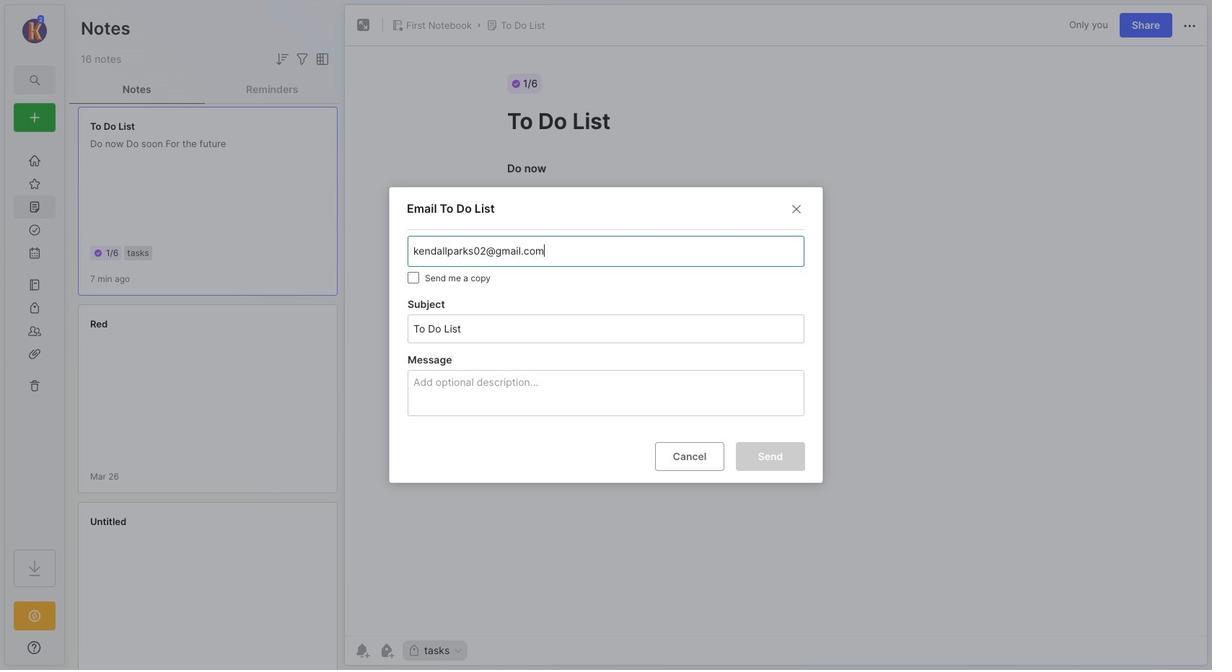 Task type: describe. For each thing, give the bounding box(es) containing it.
main element
[[0, 0, 69, 670]]

edit search image
[[26, 71, 43, 89]]

expand note image
[[355, 17, 372, 34]]

add a reminder image
[[354, 642, 371, 660]]

home image
[[27, 154, 42, 168]]

Note Editor text field
[[345, 45, 1207, 636]]

tree inside the main element
[[5, 141, 64, 537]]

note window element
[[344, 4, 1208, 666]]

close image
[[788, 200, 805, 218]]



Task type: locate. For each thing, give the bounding box(es) containing it.
None checkbox
[[408, 272, 419, 283]]

Add optional description... text field
[[412, 374, 804, 416]]

Add subject... text field
[[412, 315, 798, 343]]

Add tag field
[[412, 243, 737, 259]]

upgrade image
[[26, 608, 43, 625]]

tree
[[5, 141, 64, 537]]

tab list
[[69, 75, 340, 104]]

add tag image
[[378, 642, 395, 660]]



Task type: vqa. For each thing, say whether or not it's contained in the screenshot.
cell related to fourth row from the bottom
no



